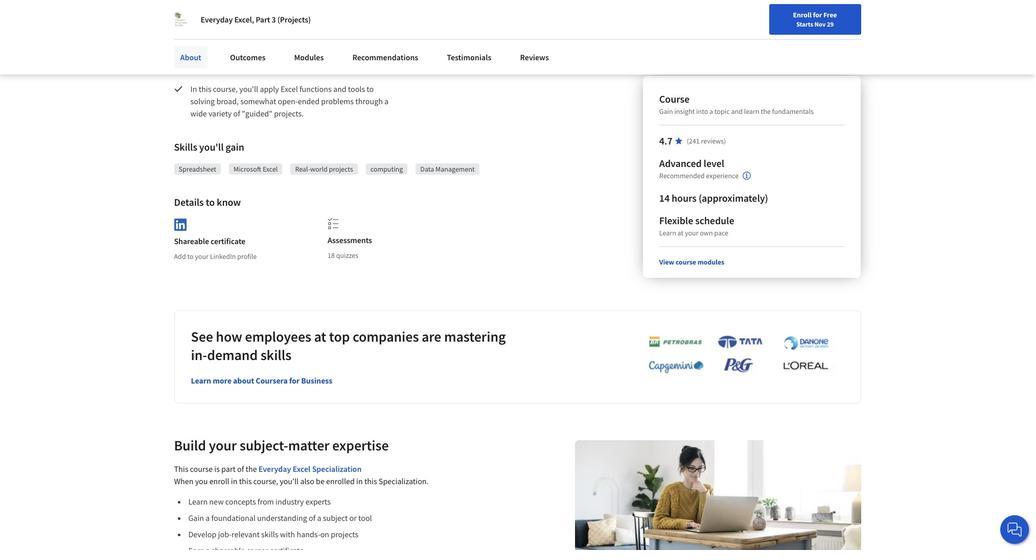 Task type: vqa. For each thing, say whether or not it's contained in the screenshot.
CAREER
yes



Task type: describe. For each thing, give the bounding box(es) containing it.
about for first about link from the bottom of the page
[[180, 52, 201, 62]]

this
[[174, 464, 188, 474]]

(241
[[687, 136, 700, 146]]

learn inside flexible schedule learn at your own pace
[[659, 228, 676, 238]]

flexible schedule learn at your own pace
[[659, 214, 734, 238]]

excel,
[[234, 14, 254, 25]]

new
[[209, 497, 224, 507]]

your inside flexible schedule learn at your own pace
[[685, 228, 699, 238]]

to for know
[[206, 196, 215, 209]]

recommendations
[[352, 52, 418, 62]]

find your new career
[[752, 12, 816, 21]]

0 horizontal spatial everyday
[[201, 14, 233, 25]]

reviews
[[520, 52, 549, 62]]

and inside course gain insight into a topic and learn the fundamentals
[[731, 107, 743, 116]]

14
[[659, 192, 670, 204]]

part
[[256, 14, 270, 25]]

learn more about coursera for business
[[191, 376, 332, 386]]

insight
[[675, 107, 695, 116]]

variety
[[209, 108, 232, 119]]

to for your
[[187, 252, 194, 261]]

modules
[[698, 258, 725, 267]]

advanced
[[659, 157, 702, 170]]

linkedin
[[210, 252, 236, 261]]

matter
[[288, 436, 330, 455]]

course for this
[[190, 464, 213, 474]]

own
[[700, 228, 713, 238]]

4.7
[[659, 134, 673, 147]]

projects.
[[274, 108, 304, 119]]

hours
[[672, 192, 697, 204]]

more
[[213, 376, 232, 386]]

hands-
[[297, 530, 320, 540]]

be
[[316, 476, 325, 487]]

1 horizontal spatial this
[[239, 476, 252, 487]]

career
[[796, 12, 816, 21]]

through
[[355, 96, 383, 106]]

1 vertical spatial skills
[[261, 530, 278, 540]]

18 quizzes
[[328, 251, 358, 260]]

are
[[422, 328, 441, 346]]

from
[[258, 497, 274, 507]]

of for part
[[237, 464, 244, 474]]

develop job-relevant skills with hands-on projects
[[188, 530, 359, 540]]

course
[[659, 92, 690, 105]]

you'll inside in this course, you'll apply excel functions and tools to solving broad, somewhat open-ended problems through a wide variety of "guided" projects.
[[239, 84, 258, 94]]

and inside in this course, you'll apply excel functions and tools to solving broad, somewhat open-ended problems through a wide variety of "guided" projects.
[[333, 84, 346, 94]]

everyday inside this course is part of the everyday excel specialization when you enroll in this course, you'll also be enrolled in this specialization.
[[259, 464, 291, 474]]

everyday excel, part 3 (projects)
[[201, 14, 311, 25]]

english button
[[821, 0, 882, 33]]

testimonials link
[[441, 46, 498, 69]]

employees
[[245, 328, 311, 346]]

a inside in this course, you'll apply excel functions and tools to solving broad, somewhat open-ended problems through a wide variety of "guided" projects.
[[385, 96, 389, 106]]

a up develop
[[206, 513, 210, 523]]

industry
[[276, 497, 304, 507]]

0 vertical spatial projects
[[329, 165, 353, 174]]

modules for second about link from the bottom of the page
[[294, 20, 324, 31]]

everyday excel specialization link
[[259, 464, 362, 474]]

the inside this course is part of the everyday excel specialization when you enroll in this course, you'll also be enrolled in this specialization.
[[246, 464, 257, 474]]

3
[[272, 14, 276, 25]]

reviews)
[[701, 136, 726, 146]]

nov
[[815, 20, 826, 28]]

2 about link from the top
[[174, 46, 208, 69]]

learn for learn new concepts from industry experts
[[188, 497, 208, 507]]

of for understanding
[[309, 513, 316, 523]]

add to your linkedin profile
[[174, 252, 257, 261]]

enroll
[[209, 476, 229, 487]]

concepts
[[225, 497, 256, 507]]

view course modules link
[[659, 258, 725, 267]]

information about difficulty level pre-requisites. image
[[743, 172, 751, 180]]

real-
[[295, 165, 310, 174]]

chat with us image
[[1007, 522, 1023, 538]]

microsoft excel
[[234, 165, 278, 174]]

apply
[[260, 84, 279, 94]]

outcomes for outcomes link related to modules link corresponding to second about link from the bottom of the page
[[230, 20, 266, 31]]

enroll
[[793, 10, 812, 19]]

foundational
[[211, 513, 256, 523]]

skills you'll gain
[[174, 141, 244, 153]]

schedule
[[695, 214, 734, 227]]

demand
[[207, 346, 258, 364]]

about for second about link from the bottom of the page
[[180, 20, 201, 31]]

2 horizontal spatial this
[[364, 476, 377, 487]]

gain inside course gain insight into a topic and learn the fundamentals
[[659, 107, 673, 116]]

recommended experience
[[659, 171, 739, 181]]

about
[[233, 376, 254, 386]]

skills
[[174, 141, 197, 153]]

fundamentals
[[772, 107, 814, 116]]

university of colorado boulder image
[[174, 12, 188, 27]]

at for top
[[314, 328, 326, 346]]

is
[[214, 464, 220, 474]]

outcomes link for modules link corresponding to first about link from the bottom of the page
[[224, 46, 272, 69]]

(approximately)
[[699, 192, 768, 204]]

learn more about coursera for business link
[[191, 376, 332, 386]]

shareable
[[174, 236, 209, 246]]

understanding
[[257, 513, 307, 523]]

this inside in this course, you'll apply excel functions and tools to solving broad, somewhat open-ended problems through a wide variety of "guided" projects.
[[199, 84, 211, 94]]

quizzes
[[336, 251, 358, 260]]

14 hours (approximately)
[[659, 192, 768, 204]]

18
[[328, 251, 335, 260]]

open-
[[278, 96, 298, 106]]

or
[[349, 513, 357, 523]]

testimonials
[[447, 52, 492, 62]]

0 horizontal spatial for
[[289, 376, 300, 386]]

into
[[696, 107, 708, 116]]

data
[[420, 165, 434, 174]]

"guided"
[[242, 108, 273, 119]]

shareable certificate
[[174, 236, 245, 246]]



Task type: locate. For each thing, give the bounding box(es) containing it.
learn for learn more about coursera for business
[[191, 376, 211, 386]]

excel inside this course is part of the everyday excel specialization when you enroll in this course, you'll also be enrolled in this specialization.
[[293, 464, 311, 474]]

your up the part on the left of page
[[209, 436, 237, 455]]

of inside in this course, you'll apply excel functions and tools to solving broad, somewhat open-ended problems through a wide variety of "guided" projects.
[[233, 108, 240, 119]]

the
[[761, 107, 771, 116], [246, 464, 257, 474]]

0 vertical spatial about link
[[174, 14, 208, 37]]

see
[[191, 328, 213, 346]]

2 horizontal spatial to
[[367, 84, 374, 94]]

you'll inside this course is part of the everyday excel specialization when you enroll in this course, you'll also be enrolled in this specialization.
[[280, 476, 299, 487]]

about link up what
[[174, 14, 208, 37]]

0 vertical spatial about
[[180, 20, 201, 31]]

in
[[190, 84, 197, 94]]

course inside this course is part of the everyday excel specialization when you enroll in this course, you'll also be enrolled in this specialization.
[[190, 464, 213, 474]]

you'll
[[199, 61, 223, 74], [239, 84, 258, 94], [199, 141, 224, 153], [280, 476, 299, 487]]

1 outcomes from the top
[[230, 20, 266, 31]]

tool
[[358, 513, 372, 523]]

None search field
[[146, 6, 391, 27]]

excel up open-
[[281, 84, 298, 94]]

this right in
[[199, 84, 211, 94]]

problems
[[321, 96, 354, 106]]

learn new concepts from industry experts
[[188, 497, 331, 507]]

view
[[659, 258, 674, 267]]

0 vertical spatial modules link
[[288, 14, 330, 37]]

assessments
[[328, 235, 372, 245]]

gain down course
[[659, 107, 673, 116]]

1 vertical spatial of
[[237, 464, 244, 474]]

1 vertical spatial for
[[289, 376, 300, 386]]

(projects)
[[277, 14, 311, 25]]

excel up "also"
[[293, 464, 311, 474]]

1 vertical spatial projects
[[331, 530, 359, 540]]

everyday down build your subject-matter expertise
[[259, 464, 291, 474]]

projects right world
[[329, 165, 353, 174]]

on
[[320, 530, 329, 540]]

projects down or
[[331, 530, 359, 540]]

details
[[174, 196, 204, 209]]

course right view
[[676, 258, 696, 267]]

0 vertical spatial skills
[[261, 346, 292, 364]]

somewhat
[[240, 96, 276, 106]]

0 horizontal spatial gain
[[188, 513, 204, 523]]

excel right microsoft
[[263, 165, 278, 174]]

the inside course gain insight into a topic and learn the fundamentals
[[761, 107, 771, 116]]

how
[[216, 328, 242, 346]]

0 vertical spatial at
[[678, 228, 684, 238]]

outcomes down excel,
[[230, 52, 266, 62]]

starts
[[796, 20, 813, 28]]

1 vertical spatial course,
[[253, 476, 278, 487]]

subject
[[323, 513, 348, 523]]

your down shareable certificate at the left of the page
[[195, 252, 209, 261]]

0 vertical spatial learn
[[225, 61, 247, 74]]

gain up develop
[[188, 513, 204, 523]]

for inside 'enroll for free starts nov 29'
[[813, 10, 822, 19]]

2 about from the top
[[180, 52, 201, 62]]

build
[[174, 436, 206, 455]]

you'll left "gain"
[[199, 141, 224, 153]]

relevant
[[232, 530, 260, 540]]

and
[[333, 84, 346, 94], [731, 107, 743, 116]]

about link
[[174, 14, 208, 37], [174, 46, 208, 69]]

and up 'problems'
[[333, 84, 346, 94]]

0 horizontal spatial and
[[333, 84, 346, 94]]

0 horizontal spatial to
[[187, 252, 194, 261]]

in this course, you'll apply excel functions and tools to solving broad, somewhat open-ended problems through a wide variety of "guided" projects.
[[190, 84, 390, 119]]

to
[[367, 84, 374, 94], [206, 196, 215, 209], [187, 252, 194, 261]]

0 vertical spatial course,
[[213, 84, 238, 94]]

1 about link from the top
[[174, 14, 208, 37]]

at down flexible
[[678, 228, 684, 238]]

29
[[827, 20, 834, 28]]

excel inside in this course, you'll apply excel functions and tools to solving broad, somewhat open-ended problems through a wide variety of "guided" projects.
[[281, 84, 298, 94]]

0 horizontal spatial at
[[314, 328, 326, 346]]

0 vertical spatial the
[[761, 107, 771, 116]]

1 in from the left
[[231, 476, 237, 487]]

to right add
[[187, 252, 194, 261]]

2 modules link from the top
[[288, 46, 330, 69]]

2 in from the left
[[356, 476, 363, 487]]

0 vertical spatial course
[[676, 258, 696, 267]]

1 vertical spatial at
[[314, 328, 326, 346]]

1 horizontal spatial for
[[813, 10, 822, 19]]

develop
[[188, 530, 216, 540]]

1 vertical spatial course
[[190, 464, 213, 474]]

pace
[[714, 228, 729, 238]]

1 horizontal spatial at
[[678, 228, 684, 238]]

in down the part on the left of page
[[231, 476, 237, 487]]

skills inside see how employees at top companies are mastering in-demand skills
[[261, 346, 292, 364]]

this course is part of the everyday excel specialization when you enroll in this course, you'll also be enrolled in this specialization.
[[174, 464, 429, 487]]

skills up coursera
[[261, 346, 292, 364]]

you'll right what
[[199, 61, 223, 74]]

outcomes for modules link corresponding to first about link from the bottom of the page outcomes link
[[230, 52, 266, 62]]

of up hands-
[[309, 513, 316, 523]]

at for your
[[678, 228, 684, 238]]

new
[[781, 12, 794, 21]]

recommendations link
[[346, 46, 424, 69]]

1 vertical spatial about
[[180, 52, 201, 62]]

to up through
[[367, 84, 374, 94]]

world
[[310, 165, 328, 174]]

view course modules
[[659, 258, 725, 267]]

mastering
[[444, 328, 506, 346]]

coursera
[[256, 376, 288, 386]]

0 vertical spatial everyday
[[201, 14, 233, 25]]

0 horizontal spatial course,
[[213, 84, 238, 94]]

(241 reviews)
[[687, 136, 726, 146]]

outcomes link for modules link corresponding to second about link from the bottom of the page
[[224, 14, 272, 37]]

modules up functions
[[294, 52, 324, 62]]

what
[[174, 61, 197, 74]]

business
[[301, 376, 332, 386]]

of inside this course is part of the everyday excel specialization when you enroll in this course, you'll also be enrolled in this specialization.
[[237, 464, 244, 474]]

you'll up somewhat
[[239, 84, 258, 94]]

2 vertical spatial excel
[[293, 464, 311, 474]]

a inside course gain insight into a topic and learn the fundamentals
[[710, 107, 713, 116]]

course, inside this course is part of the everyday excel specialization when you enroll in this course, you'll also be enrolled in this specialization.
[[253, 476, 278, 487]]

a
[[385, 96, 389, 106], [710, 107, 713, 116], [206, 513, 210, 523], [317, 513, 321, 523]]

a right into
[[710, 107, 713, 116]]

outcomes
[[230, 20, 266, 31], [230, 52, 266, 62]]

0 horizontal spatial the
[[246, 464, 257, 474]]

and right topic at top
[[731, 107, 743, 116]]

2 outcomes from the top
[[230, 52, 266, 62]]

your right find
[[766, 12, 780, 21]]

for left business
[[289, 376, 300, 386]]

management
[[436, 165, 475, 174]]

learn down flexible
[[659, 228, 676, 238]]

see how employees at top companies are mastering in-demand skills
[[191, 328, 506, 364]]

modules link right '3'
[[288, 14, 330, 37]]

1 horizontal spatial gain
[[659, 107, 673, 116]]

profile
[[237, 252, 257, 261]]

about link up in
[[174, 46, 208, 69]]

of right the part on the left of page
[[237, 464, 244, 474]]

data management
[[420, 165, 475, 174]]

learn right topic at top
[[744, 107, 760, 116]]

everyday left excel,
[[201, 14, 233, 25]]

tools
[[348, 84, 365, 94]]

course, up the from
[[253, 476, 278, 487]]

you'll left "also"
[[280, 476, 299, 487]]

1 vertical spatial modules link
[[288, 46, 330, 69]]

outcomes link down excel,
[[224, 46, 272, 69]]

expertise
[[332, 436, 389, 455]]

to left know
[[206, 196, 215, 209]]

0 vertical spatial and
[[333, 84, 346, 94]]

2 vertical spatial to
[[187, 252, 194, 261]]

real-world projects
[[295, 165, 353, 174]]

companies
[[353, 328, 419, 346]]

0 vertical spatial excel
[[281, 84, 298, 94]]

this right enrolled
[[364, 476, 377, 487]]

2 outcomes link from the top
[[224, 46, 272, 69]]

this up concepts
[[239, 476, 252, 487]]

when
[[174, 476, 193, 487]]

1 vertical spatial to
[[206, 196, 215, 209]]

coursera enterprise logos image
[[633, 335, 838, 379]]

modules link for first about link from the bottom of the page
[[288, 46, 330, 69]]

a left the subject
[[317, 513, 321, 523]]

of down broad,
[[233, 108, 240, 119]]

1 vertical spatial modules
[[294, 52, 324, 62]]

at inside flexible schedule learn at your own pace
[[678, 228, 684, 238]]

learn up broad,
[[225, 61, 247, 74]]

modules link for second about link from the bottom of the page
[[288, 14, 330, 37]]

wide
[[190, 108, 207, 119]]

1 horizontal spatial learn
[[744, 107, 760, 116]]

1 horizontal spatial everyday
[[259, 464, 291, 474]]

1 horizontal spatial to
[[206, 196, 215, 209]]

1 vertical spatial learn
[[191, 376, 211, 386]]

1 horizontal spatial course
[[676, 258, 696, 267]]

know
[[217, 196, 241, 209]]

1 vertical spatial learn
[[744, 107, 760, 116]]

top
[[329, 328, 350, 346]]

the left fundamentals
[[761, 107, 771, 116]]

to inside in this course, you'll apply excel functions and tools to solving broad, somewhat open-ended problems through a wide variety of "guided" projects.
[[367, 84, 374, 94]]

reviews link
[[514, 46, 555, 69]]

modules link
[[288, 14, 330, 37], [288, 46, 330, 69]]

0 vertical spatial of
[[233, 108, 240, 119]]

1 vertical spatial and
[[731, 107, 743, 116]]

0 vertical spatial gain
[[659, 107, 673, 116]]

skills
[[261, 346, 292, 364], [261, 530, 278, 540]]

1 vertical spatial gain
[[188, 513, 204, 523]]

advanced level
[[659, 157, 724, 170]]

1 vertical spatial the
[[246, 464, 257, 474]]

gain a foundational understanding of a subject or tool
[[188, 513, 372, 523]]

about up in
[[180, 52, 201, 62]]

modules link up functions
[[288, 46, 330, 69]]

course, up broad,
[[213, 84, 238, 94]]

about
[[180, 20, 201, 31], [180, 52, 201, 62]]

2 vertical spatial of
[[309, 513, 316, 523]]

modules for first about link from the bottom of the page
[[294, 52, 324, 62]]

you
[[195, 476, 208, 487]]

0 vertical spatial modules
[[294, 20, 324, 31]]

skills left with
[[261, 530, 278, 540]]

2 vertical spatial learn
[[188, 497, 208, 507]]

course for view
[[676, 258, 696, 267]]

course, inside in this course, you'll apply excel functions and tools to solving broad, somewhat open-ended problems through a wide variety of "guided" projects.
[[213, 84, 238, 94]]

outcomes left '3'
[[230, 20, 266, 31]]

the right the part on the left of page
[[246, 464, 257, 474]]

microsoft
[[234, 165, 261, 174]]

a right through
[[385, 96, 389, 106]]

1 horizontal spatial and
[[731, 107, 743, 116]]

1 vertical spatial about link
[[174, 46, 208, 69]]

0 horizontal spatial learn
[[225, 61, 247, 74]]

1 outcomes link from the top
[[224, 14, 272, 37]]

0 vertical spatial outcomes link
[[224, 14, 272, 37]]

enroll for free starts nov 29
[[793, 10, 837, 28]]

1 vertical spatial outcomes
[[230, 52, 266, 62]]

flexible
[[659, 214, 693, 227]]

0 horizontal spatial in
[[231, 476, 237, 487]]

course up you
[[190, 464, 213, 474]]

1 vertical spatial outcomes link
[[224, 46, 272, 69]]

level
[[704, 157, 724, 170]]

certificate
[[211, 236, 245, 246]]

course
[[676, 258, 696, 267], [190, 464, 213, 474]]

0 horizontal spatial this
[[199, 84, 211, 94]]

learn left new
[[188, 497, 208, 507]]

this
[[199, 84, 211, 94], [239, 476, 252, 487], [364, 476, 377, 487]]

0 horizontal spatial course
[[190, 464, 213, 474]]

0 vertical spatial outcomes
[[230, 20, 266, 31]]

for up nov
[[813, 10, 822, 19]]

modules right '3'
[[294, 20, 324, 31]]

your left own
[[685, 228, 699, 238]]

free
[[824, 10, 837, 19]]

at inside see how employees at top companies are mastering in-demand skills
[[314, 328, 326, 346]]

1 vertical spatial everyday
[[259, 464, 291, 474]]

experts
[[306, 497, 331, 507]]

learn inside course gain insight into a topic and learn the fundamentals
[[744, 107, 760, 116]]

your inside find your new career link
[[766, 12, 780, 21]]

experience
[[706, 171, 739, 181]]

at left top
[[314, 328, 326, 346]]

what you'll learn
[[174, 61, 247, 74]]

1 about from the top
[[180, 20, 201, 31]]

0 vertical spatial learn
[[659, 228, 676, 238]]

learn left more
[[191, 376, 211, 386]]

outcomes link left '3'
[[224, 14, 272, 37]]

add
[[174, 252, 186, 261]]

in right enrolled
[[356, 476, 363, 487]]

broad,
[[216, 96, 239, 106]]

1 horizontal spatial course,
[[253, 476, 278, 487]]

1 modules link from the top
[[288, 14, 330, 37]]

0 vertical spatial to
[[367, 84, 374, 94]]

about up what
[[180, 20, 201, 31]]

1 horizontal spatial in
[[356, 476, 363, 487]]

1 horizontal spatial the
[[761, 107, 771, 116]]

0 vertical spatial for
[[813, 10, 822, 19]]

1 modules from the top
[[294, 20, 324, 31]]

learn
[[659, 228, 676, 238], [191, 376, 211, 386], [188, 497, 208, 507]]

functions
[[300, 84, 332, 94]]

2 modules from the top
[[294, 52, 324, 62]]

1 vertical spatial excel
[[263, 165, 278, 174]]



